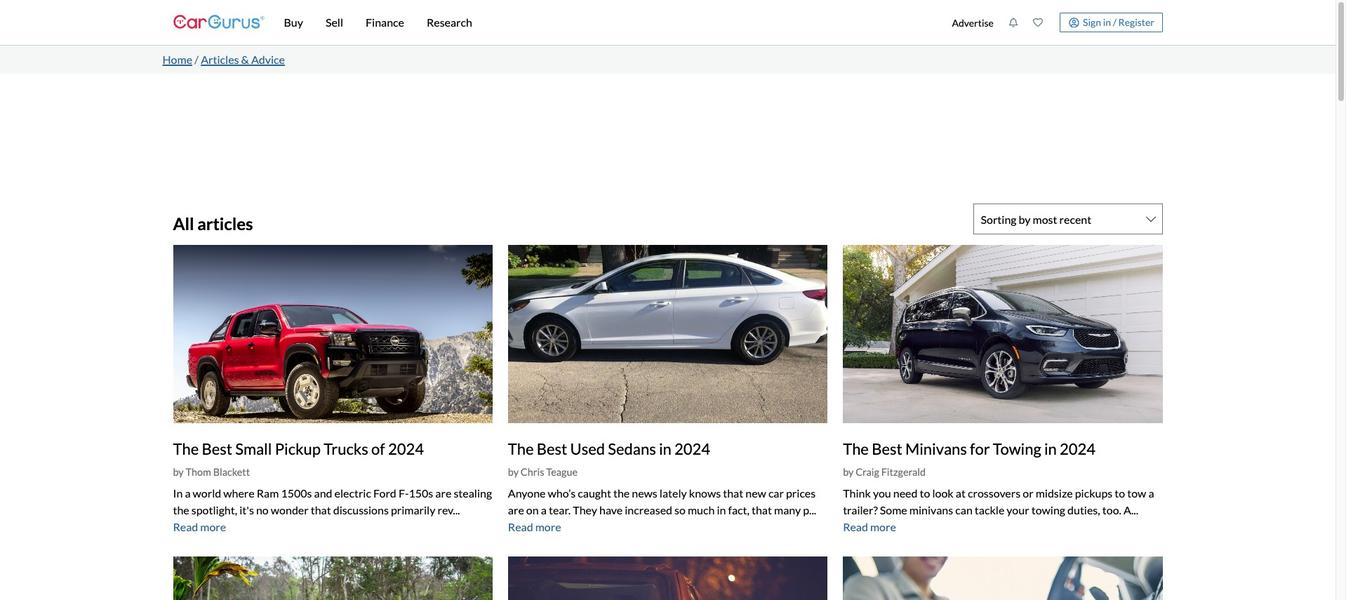 Task type: locate. For each thing, give the bounding box(es) containing it.
a right on
[[541, 504, 547, 517]]

1 horizontal spatial the
[[614, 487, 630, 500]]

1 horizontal spatial read
[[508, 521, 533, 534]]

by left craig
[[843, 466, 854, 478]]

0 horizontal spatial more
[[200, 521, 226, 534]]

it's
[[240, 504, 254, 517]]

1 the from the left
[[173, 440, 199, 459]]

in right towing
[[1045, 440, 1057, 459]]

3 by from the left
[[843, 466, 854, 478]]

p...
[[803, 504, 817, 517]]

2 horizontal spatial that
[[752, 504, 772, 517]]

1 read more link from the left
[[173, 521, 226, 534]]

menu bar containing buy
[[264, 0, 945, 45]]

pickup
[[275, 440, 321, 459]]

best up by thom blackett
[[202, 440, 232, 459]]

0 horizontal spatial the
[[173, 440, 199, 459]]

0 horizontal spatial best
[[202, 440, 232, 459]]

read more link down spotlight,
[[173, 521, 226, 534]]

thom
[[186, 466, 211, 478]]

1 horizontal spatial /
[[1113, 16, 1117, 28]]

to left tow
[[1115, 487, 1126, 500]]

research
[[427, 15, 473, 29]]

the best used sedans in 2024 link
[[508, 440, 711, 459]]

have
[[600, 504, 623, 517]]

1 horizontal spatial 2024
[[675, 440, 711, 459]]

in inside anyone who's caught the news lately knows that new car prices are on a tear. they have increased so much in fact, that many p... read more
[[717, 504, 726, 517]]

advertise
[[952, 17, 994, 28]]

0 horizontal spatial read more link
[[173, 521, 226, 534]]

lately
[[660, 487, 687, 500]]

trailer?
[[843, 504, 878, 517]]

2 horizontal spatial a
[[1149, 487, 1155, 500]]

2024 up pickups
[[1060, 440, 1096, 459]]

2 best from the left
[[537, 440, 568, 459]]

a
[[185, 487, 191, 500], [1149, 487, 1155, 500], [541, 504, 547, 517]]

the down in
[[173, 504, 189, 517]]

/ left register at the right top of page
[[1113, 16, 1117, 28]]

you
[[874, 487, 892, 500]]

0 horizontal spatial are
[[436, 487, 452, 500]]

3 read more link from the left
[[843, 521, 897, 534]]

the up thom
[[173, 440, 199, 459]]

1 by from the left
[[173, 466, 184, 478]]

advice
[[251, 53, 285, 66]]

used
[[571, 440, 605, 459]]

think
[[843, 487, 871, 500]]

1 horizontal spatial the
[[508, 440, 534, 459]]

0 vertical spatial the
[[614, 487, 630, 500]]

car
[[769, 487, 784, 500]]

3 2024 from the left
[[1060, 440, 1096, 459]]

the up chris
[[508, 440, 534, 459]]

2024 for the best small pickup trucks of 2024
[[388, 440, 424, 459]]

are inside anyone who's caught the news lately knows that new car prices are on a tear. they have increased so much in fact, that many p... read more
[[508, 504, 524, 517]]

2024 up knows
[[675, 440, 711, 459]]

0 vertical spatial are
[[436, 487, 452, 500]]

research button
[[416, 0, 484, 45]]

by chris teague
[[508, 466, 578, 478]]

to
[[920, 487, 931, 500], [1115, 487, 1126, 500]]

1 read from the left
[[173, 521, 198, 534]]

are inside in a world where ram 1500s and electric ford f-150s are stealing the spotlight, it's no wonder that discussions primarily rev... read more
[[436, 487, 452, 500]]

rev...
[[438, 504, 460, 517]]

the best used sedans in 2024
[[508, 440, 711, 459]]

increased
[[625, 504, 673, 517]]

the for the best used sedans in 2024
[[508, 440, 534, 459]]

by for the best minivans for towing in 2024
[[843, 466, 854, 478]]

1 horizontal spatial a
[[541, 504, 547, 517]]

best for minivans
[[872, 440, 903, 459]]

best
[[202, 440, 232, 459], [537, 440, 568, 459], [872, 440, 903, 459]]

by for the best used sedans in 2024
[[508, 466, 519, 478]]

0 horizontal spatial that
[[311, 504, 331, 517]]

2 more from the left
[[536, 521, 561, 534]]

more
[[200, 521, 226, 534], [536, 521, 561, 534], [871, 521, 897, 534]]

menu bar
[[264, 0, 945, 45]]

1 more from the left
[[200, 521, 226, 534]]

1 horizontal spatial more
[[536, 521, 561, 534]]

1 vertical spatial are
[[508, 504, 524, 517]]

the best minivans for towing in 2024 image
[[843, 245, 1163, 424]]

2 read from the left
[[508, 521, 533, 534]]

discussions
[[333, 504, 389, 517]]

3 more from the left
[[871, 521, 897, 534]]

towing
[[994, 440, 1042, 459]]

the best small pickup trucks of 2024 link
[[173, 440, 424, 459]]

1 horizontal spatial read more link
[[508, 521, 561, 534]]

2024 right of
[[388, 440, 424, 459]]

1 horizontal spatial to
[[1115, 487, 1126, 500]]

the up have
[[614, 487, 630, 500]]

in left fact,
[[717, 504, 726, 517]]

knows
[[689, 487, 721, 500]]

1 best from the left
[[202, 440, 232, 459]]

0 horizontal spatial to
[[920, 487, 931, 500]]

primarily
[[391, 504, 436, 517]]

2 horizontal spatial best
[[872, 440, 903, 459]]

best up by craig fitzgerald
[[872, 440, 903, 459]]

are left on
[[508, 504, 524, 517]]

2 read more link from the left
[[508, 521, 561, 534]]

more down spotlight,
[[200, 521, 226, 534]]

prices
[[786, 487, 816, 500]]

a inside anyone who's caught the news lately knows that new car prices are on a tear. they have increased so much in fact, that many p... read more
[[541, 504, 547, 517]]

0 vertical spatial /
[[1113, 16, 1117, 28]]

1 to from the left
[[920, 487, 931, 500]]

sign in / register menu item
[[1051, 13, 1163, 32]]

/
[[1113, 16, 1117, 28], [195, 53, 199, 66]]

2 horizontal spatial by
[[843, 466, 854, 478]]

2 horizontal spatial read
[[843, 521, 869, 534]]

0 horizontal spatial a
[[185, 487, 191, 500]]

1 2024 from the left
[[388, 440, 424, 459]]

more inside in a world where ram 1500s and electric ford f-150s are stealing the spotlight, it's no wonder that discussions primarily rev... read more
[[200, 521, 226, 534]]

the best used sedans in 2024 image
[[508, 245, 828, 424]]

best for small
[[202, 440, 232, 459]]

0 horizontal spatial the
[[173, 504, 189, 517]]

that down and
[[311, 504, 331, 517]]

by
[[173, 466, 184, 478], [508, 466, 519, 478], [843, 466, 854, 478]]

1 horizontal spatial are
[[508, 504, 524, 517]]

a right tow
[[1149, 487, 1155, 500]]

tear.
[[549, 504, 571, 517]]

that
[[723, 487, 744, 500], [311, 504, 331, 517], [752, 504, 772, 517]]

the best trucks of 2024 image
[[173, 557, 493, 600]]

2 horizontal spatial the
[[843, 440, 869, 459]]

1 horizontal spatial by
[[508, 466, 519, 478]]

2 horizontal spatial 2024
[[1060, 440, 1096, 459]]

read down on
[[508, 521, 533, 534]]

are up rev...
[[436, 487, 452, 500]]

where
[[224, 487, 255, 500]]

2 by from the left
[[508, 466, 519, 478]]

a right in
[[185, 487, 191, 500]]

in right sign
[[1104, 16, 1112, 28]]

150s
[[409, 487, 433, 500]]

f-
[[399, 487, 409, 500]]

menu
[[945, 3, 1163, 42]]

read more link down on
[[508, 521, 561, 534]]

sell button
[[315, 0, 355, 45]]

3 read from the left
[[843, 521, 869, 534]]

to left look
[[920, 487, 931, 500]]

in a world where ram 1500s and electric ford f-150s are stealing the spotlight, it's no wonder that discussions primarily rev... read more
[[173, 487, 492, 534]]

0 horizontal spatial read
[[173, 521, 198, 534]]

finance button
[[355, 0, 416, 45]]

advertise link
[[945, 3, 1002, 42]]

3 the from the left
[[843, 440, 869, 459]]

stealing
[[454, 487, 492, 500]]

2 the from the left
[[508, 440, 534, 459]]

best up "by chris teague" at the bottom of page
[[537, 440, 568, 459]]

many
[[775, 504, 801, 517]]

more down tear.
[[536, 521, 561, 534]]

3 best from the left
[[872, 440, 903, 459]]

new
[[746, 487, 767, 500]]

read
[[173, 521, 198, 534], [508, 521, 533, 534], [843, 521, 869, 534]]

0 horizontal spatial /
[[195, 53, 199, 66]]

in
[[1104, 16, 1112, 28], [659, 440, 672, 459], [1045, 440, 1057, 459], [717, 504, 726, 517]]

by left thom
[[173, 466, 184, 478]]

more down some
[[871, 521, 897, 534]]

who's
[[548, 487, 576, 500]]

read down trailer?
[[843, 521, 869, 534]]

they
[[573, 504, 598, 517]]

in right sedans
[[659, 440, 672, 459]]

read down spotlight,
[[173, 521, 198, 534]]

the up craig
[[843, 440, 869, 459]]

2 horizontal spatial read more link
[[843, 521, 897, 534]]

cargurus logo homepage link link
[[173, 2, 264, 42]]

read more link down trailer?
[[843, 521, 897, 534]]

read inside think you need to look at crossovers or midsize pickups to tow a trailer? some minivans can tackle your towing duties, too. a... read more
[[843, 521, 869, 534]]

of
[[371, 440, 385, 459]]

1 vertical spatial the
[[173, 504, 189, 517]]

articles
[[201, 53, 239, 66]]

anyone
[[508, 487, 546, 500]]

that up fact,
[[723, 487, 744, 500]]

1 horizontal spatial best
[[537, 440, 568, 459]]

2 horizontal spatial more
[[871, 521, 897, 534]]

too.
[[1103, 504, 1122, 517]]

articles & advice link
[[201, 53, 285, 66]]

0 horizontal spatial by
[[173, 466, 184, 478]]

the
[[173, 440, 199, 459], [508, 440, 534, 459], [843, 440, 869, 459]]

0 horizontal spatial 2024
[[388, 440, 424, 459]]

that down new
[[752, 504, 772, 517]]

/ right home link
[[195, 53, 199, 66]]

the best minivans for towing in 2024 link
[[843, 440, 1096, 459]]

by left chris
[[508, 466, 519, 478]]

1 vertical spatial /
[[195, 53, 199, 66]]

towing
[[1032, 504, 1066, 517]]

trucks
[[324, 440, 369, 459]]

the for the best minivans for towing in 2024
[[843, 440, 869, 459]]



Task type: vqa. For each thing, say whether or not it's contained in the screenshot.


Task type: describe. For each thing, give the bounding box(es) containing it.
teague
[[546, 466, 578, 478]]

/ inside menu item
[[1113, 16, 1117, 28]]

and
[[314, 487, 333, 500]]

saved cars image
[[1034, 18, 1043, 27]]

caught
[[578, 487, 612, 500]]

electric
[[335, 487, 371, 500]]

read inside in a world where ram 1500s and electric ford f-150s are stealing the spotlight, it's no wonder that discussions primarily rev... read more
[[173, 521, 198, 534]]

sign
[[1083, 16, 1102, 28]]

anyone who's caught the news lately knows that new car prices are on a tear. they have increased so much in fact, that many p... read more
[[508, 487, 817, 534]]

finance
[[366, 15, 404, 29]]

craig
[[856, 466, 880, 478]]

read more link for the best used sedans in 2024
[[508, 521, 561, 534]]

in
[[173, 487, 183, 500]]

tackle
[[975, 504, 1005, 517]]

buy
[[284, 15, 303, 29]]

no
[[256, 504, 269, 517]]

open notifications image
[[1009, 18, 1019, 27]]

a inside think you need to look at crossovers or midsize pickups to tow a trailer? some minivans can tackle your towing duties, too. a... read more
[[1149, 487, 1155, 500]]

the inside in a world where ram 1500s and electric ford f-150s are stealing the spotlight, it's no wonder that discussions primarily rev... read more
[[173, 504, 189, 517]]

2024 for the best minivans for towing in 2024
[[1060, 440, 1096, 459]]

the best small pickup trucks of 2024 image
[[173, 245, 493, 424]]

home / articles & advice
[[163, 53, 285, 66]]

by for the best small pickup trucks of 2024
[[173, 466, 184, 478]]

think you need to look at crossovers or midsize pickups to tow a trailer? some minivans can tackle your towing duties, too. a... read more
[[843, 487, 1155, 534]]

world
[[193, 487, 221, 500]]

the for the best small pickup trucks of 2024
[[173, 440, 199, 459]]

or
[[1023, 487, 1034, 500]]

five tips for driving in the dark image
[[508, 557, 828, 600]]

duties,
[[1068, 504, 1101, 517]]

2 2024 from the left
[[675, 440, 711, 459]]

news
[[632, 487, 658, 500]]

read inside anyone who's caught the news lately knows that new car prices are on a tear. they have increased so much in fact, that many p... read more
[[508, 521, 533, 534]]

midsize
[[1036, 487, 1073, 500]]

more inside think you need to look at crossovers or midsize pickups to tow a trailer? some minivans can tackle your towing duties, too. a... read more
[[871, 521, 897, 534]]

1 horizontal spatial that
[[723, 487, 744, 500]]

much
[[688, 504, 715, 517]]

fitzgerald
[[882, 466, 926, 478]]

sign in / register link
[[1061, 13, 1163, 32]]

look
[[933, 487, 954, 500]]

fact,
[[729, 504, 750, 517]]

&
[[241, 53, 249, 66]]

by craig fitzgerald
[[843, 466, 926, 478]]

home
[[163, 53, 192, 66]]

that inside in a world where ram 1500s and electric ford f-150s are stealing the spotlight, it's no wonder that discussions primarily rev... read more
[[311, 504, 331, 517]]

your
[[1007, 504, 1030, 517]]

tow
[[1128, 487, 1147, 500]]

so
[[675, 504, 686, 517]]

user icon image
[[1069, 17, 1080, 28]]

spotlight,
[[192, 504, 237, 517]]

2 to from the left
[[1115, 487, 1126, 500]]

1500s
[[281, 487, 312, 500]]

need
[[894, 487, 918, 500]]

menu containing sign in / register
[[945, 3, 1163, 42]]

at
[[956, 487, 966, 500]]

cargurus logo homepage link image
[[173, 2, 264, 42]]

are for the best used sedans in 2024
[[508, 504, 524, 517]]

some
[[880, 504, 908, 517]]

chevron down image
[[1146, 213, 1156, 225]]

can
[[956, 504, 973, 517]]

ford
[[374, 487, 397, 500]]

in inside menu item
[[1104, 16, 1112, 28]]

buy button
[[273, 0, 315, 45]]

all
[[173, 214, 194, 234]]

minivans
[[906, 440, 968, 459]]

are for the best small pickup trucks of 2024
[[436, 487, 452, 500]]

small
[[235, 440, 272, 459]]

read more link for the best minivans for towing in 2024
[[843, 521, 897, 534]]

blackett
[[213, 466, 250, 478]]

articles
[[197, 214, 253, 234]]

best for used
[[537, 440, 568, 459]]

the best small pickup trucks of 2024
[[173, 440, 424, 459]]

a...
[[1124, 504, 1139, 517]]

home link
[[163, 53, 192, 66]]

for
[[971, 440, 991, 459]]

ram
[[257, 487, 279, 500]]

the inside anyone who's caught the news lately knows that new car prices are on a tear. they have increased so much in fact, that many p... read more
[[614, 487, 630, 500]]

sign in / register
[[1083, 16, 1155, 28]]

pickups
[[1076, 487, 1113, 500]]

how to drive a manual car image
[[843, 557, 1163, 600]]

more inside anyone who's caught the news lately knows that new car prices are on a tear. they have increased so much in fact, that many p... read more
[[536, 521, 561, 534]]

chris
[[521, 466, 545, 478]]

crossovers
[[968, 487, 1021, 500]]

wonder
[[271, 504, 309, 517]]

on
[[527, 504, 539, 517]]

by thom blackett
[[173, 466, 250, 478]]

a inside in a world where ram 1500s and electric ford f-150s are stealing the spotlight, it's no wonder that discussions primarily rev... read more
[[185, 487, 191, 500]]

read more link for the best small pickup trucks of 2024
[[173, 521, 226, 534]]

the best minivans for towing in 2024
[[843, 440, 1096, 459]]

register
[[1119, 16, 1155, 28]]

sedans
[[608, 440, 656, 459]]

minivans
[[910, 504, 954, 517]]

sell
[[326, 15, 343, 29]]

all articles
[[173, 214, 253, 234]]



